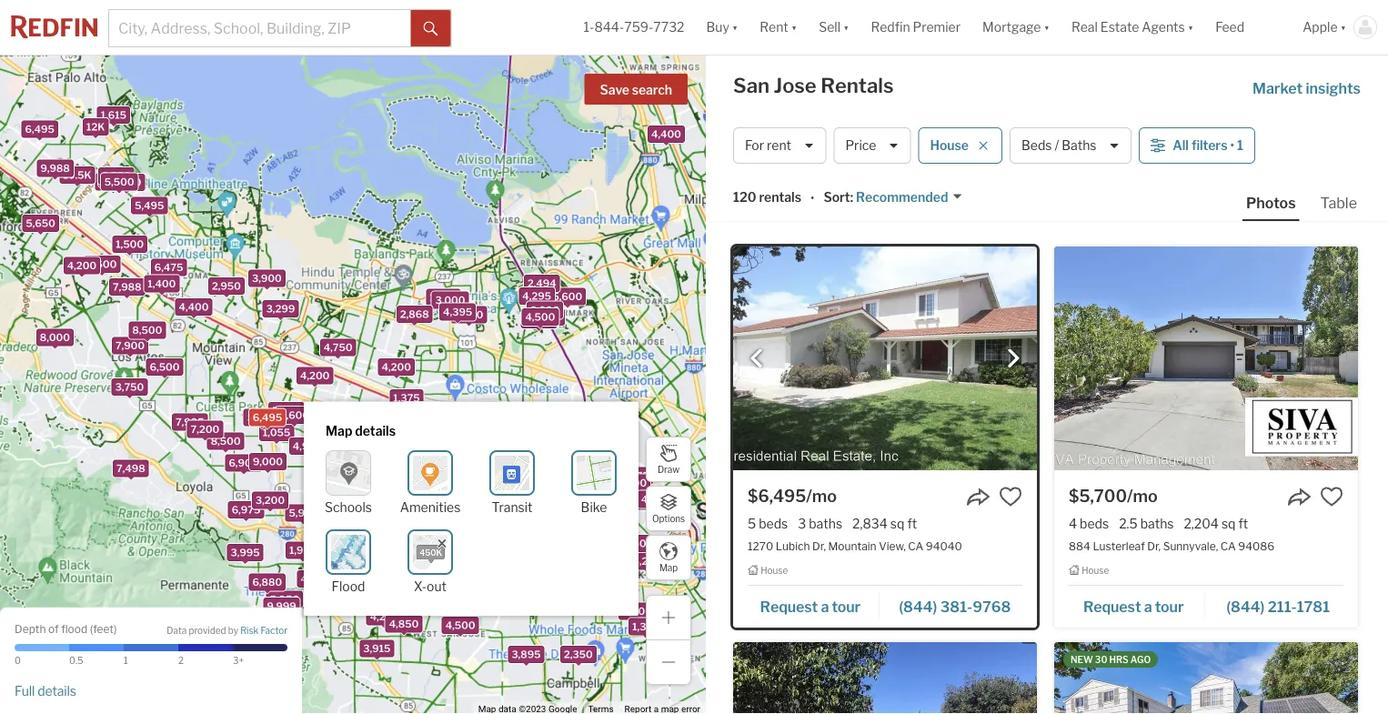 Task type: describe. For each thing, give the bounding box(es) containing it.
4,695
[[408, 405, 437, 416]]

3,275
[[574, 463, 602, 475]]

2.5
[[1119, 516, 1138, 531]]

for rent button
[[733, 127, 826, 164]]

1 vertical spatial 3,950
[[532, 311, 561, 323]]

bike
[[581, 499, 607, 515]]

9768
[[973, 597, 1011, 615]]

1781
[[1297, 597, 1330, 615]]

6,880
[[252, 576, 282, 588]]

4,200 down 1,450
[[633, 555, 662, 567]]

211-
[[1268, 597, 1297, 615]]

save search
[[600, 82, 672, 98]]

of
[[48, 623, 59, 636]]

hrs
[[1109, 654, 1129, 665]]

data
[[167, 625, 187, 636]]

dr, for $6,495 /mo
[[812, 539, 826, 552]]

1 vertical spatial 4,500
[[446, 619, 475, 631]]

1 horizontal spatial 3,995
[[524, 314, 554, 326]]

(844) 211-1781 link
[[1206, 589, 1344, 620]]

1 vertical spatial 5,950
[[270, 593, 299, 605]]

4,999
[[321, 481, 350, 493]]

a for $6,495 /mo
[[821, 597, 829, 615]]

full details
[[15, 683, 76, 698]]

2,800
[[605, 484, 634, 496]]

9,988
[[40, 162, 70, 174]]

0 vertical spatial 3,000
[[435, 294, 465, 306]]

sq for $6,495 /mo
[[890, 516, 905, 531]]

for rent
[[745, 138, 791, 153]]

table
[[1320, 194, 1357, 212]]

all filters • 1 button
[[1139, 127, 1255, 164]]

0 horizontal spatial 5,750
[[102, 170, 131, 182]]

photo of 1704 austin ave, los altos, ca 94024 image
[[1054, 642, 1358, 714]]

request for $5,700
[[1083, 597, 1141, 615]]

1 vertical spatial 3,200
[[247, 412, 276, 423]]

3,600
[[87, 258, 117, 270]]

5,700
[[387, 424, 416, 436]]

factor
[[261, 625, 287, 636]]

feed button
[[1205, 0, 1292, 55]]

map for map
[[659, 562, 678, 573]]

schools button
[[325, 450, 372, 515]]

▾ for buy ▾
[[732, 19, 738, 35]]

/mo for $6,495
[[806, 486, 837, 506]]

1,450
[[619, 537, 646, 549]]

6,900
[[229, 457, 259, 469]]

view,
[[879, 539, 906, 552]]

2,834 sq ft
[[852, 516, 917, 531]]

3,150
[[653, 551, 680, 562]]

(844) for $6,495 /mo
[[899, 597, 937, 615]]

next button image
[[1004, 350, 1022, 368]]

7,995
[[176, 416, 204, 428]]

759-
[[624, 19, 654, 35]]

estate
[[1101, 19, 1139, 35]]

$6,495
[[748, 486, 806, 506]]

baths
[[1062, 138, 1097, 153]]

price
[[845, 138, 876, 153]]

ft for $6,495 /mo
[[907, 516, 917, 531]]

1 horizontal spatial 4,495
[[528, 475, 558, 487]]

favorite button checkbox
[[1320, 485, 1344, 509]]

▾ for rent ▾
[[791, 19, 797, 35]]

draw button
[[646, 437, 691, 482]]

options button
[[646, 486, 691, 531]]

• for all filters • 1
[[1230, 138, 1234, 153]]

1,120
[[422, 473, 448, 485]]

94086
[[1238, 539, 1275, 552]]

2,834
[[852, 516, 888, 531]]

agents
[[1142, 19, 1185, 35]]

4,200 up 8,000
[[67, 260, 97, 272]]

photos
[[1246, 194, 1296, 212]]

30
[[1095, 654, 1107, 665]]

4,395
[[443, 306, 472, 318]]

1 inside button
[[1237, 138, 1243, 153]]

transit
[[492, 499, 533, 515]]

redfin premier
[[871, 19, 961, 35]]

x-
[[414, 578, 427, 594]]

request a tour button for $6,495
[[748, 591, 880, 618]]

full details button
[[15, 683, 76, 699]]

photo of 1270 lubich dr, mountain view, ca 94040 image
[[733, 247, 1037, 470]]

baths for $6,495 /mo
[[809, 516, 842, 531]]

5,000
[[617, 477, 647, 489]]

0 horizontal spatial 4,495
[[374, 569, 403, 581]]

amenities
[[400, 499, 461, 515]]

(844) 381-9768 link
[[880, 589, 1023, 620]]

all
[[1173, 138, 1189, 153]]

1 horizontal spatial 4,295
[[522, 290, 551, 302]]

1 vertical spatial 12k
[[102, 173, 120, 184]]

3
[[798, 516, 806, 531]]

6,475
[[154, 261, 183, 273]]

3,915
[[363, 643, 391, 654]]

▾ for sell ▾
[[843, 19, 849, 35]]

rent ▾
[[760, 19, 797, 35]]

out
[[427, 578, 447, 594]]

1,375
[[393, 392, 420, 404]]

2,995
[[605, 539, 633, 551]]

beds
[[1022, 138, 1052, 153]]

1 vertical spatial 5,600
[[279, 409, 309, 421]]

3,795
[[356, 529, 385, 540]]

photo of 470 maplewood ave, san jose, ca 95117 image
[[733, 642, 1037, 714]]

3,350
[[594, 493, 623, 505]]

1-
[[584, 19, 594, 35]]

7,498
[[116, 462, 145, 474]]

4 beds
[[1069, 516, 1109, 531]]

table button
[[1317, 193, 1361, 219]]

flood button
[[326, 529, 371, 594]]

request a tour for $6,495
[[760, 597, 861, 615]]

1 horizontal spatial 4,500
[[525, 311, 555, 323]]

0 vertical spatial 12k
[[86, 121, 105, 133]]

dialog containing map details
[[304, 401, 639, 616]]

1,615
[[101, 109, 126, 121]]

/
[[1055, 138, 1059, 153]]

sell ▾ button
[[819, 0, 849, 55]]

baths for $5,700 /mo
[[1140, 516, 1174, 531]]

1-844-759-7732
[[584, 19, 685, 35]]

flood
[[332, 578, 365, 594]]

details for map details
[[355, 423, 396, 439]]

save
[[600, 82, 629, 98]]

market
[[1253, 79, 1303, 97]]

favorite button image
[[999, 485, 1022, 509]]

2 ca from the left
[[1221, 539, 1236, 552]]

2 vertical spatial 12k
[[331, 534, 349, 546]]

beds for $5,700
[[1080, 516, 1109, 531]]

risk
[[240, 625, 259, 636]]

6,250
[[99, 176, 128, 188]]

2 vertical spatial 3,200
[[256, 494, 285, 506]]

amenities button
[[400, 450, 461, 515]]



Task type: locate. For each thing, give the bounding box(es) containing it.
1 vertical spatial •
[[811, 191, 815, 206]]

details for full details
[[37, 683, 76, 698]]

recommended
[[856, 190, 948, 205]]

details inside dialog
[[355, 423, 396, 439]]

1 horizontal spatial 6,495
[[253, 412, 282, 424]]

• right filters
[[1230, 138, 1234, 153]]

tour for $5,700 /mo
[[1155, 597, 1184, 615]]

apple
[[1303, 19, 1338, 35]]

request a tour button up ago
[[1069, 591, 1206, 618]]

ft for $5,700 /mo
[[1239, 516, 1248, 531]]

2 ft from the left
[[1239, 516, 1248, 531]]

1 right filters
[[1237, 138, 1243, 153]]

1 tour from the left
[[832, 597, 861, 615]]

0 horizontal spatial dr,
[[812, 539, 826, 552]]

1 horizontal spatial 8,500
[[211, 435, 241, 447]]

house button
[[918, 127, 1003, 164]]

0 vertical spatial 4,500
[[525, 311, 555, 323]]

0
[[15, 655, 21, 666]]

844-
[[594, 19, 624, 35]]

5,750 up the 1,055
[[272, 405, 301, 417]]

/mo up 3 baths
[[806, 486, 837, 506]]

4 ▾ from the left
[[1044, 19, 1050, 35]]

10.5k
[[63, 169, 91, 181]]

0 horizontal spatial 3,950
[[112, 176, 141, 188]]

0 horizontal spatial 4,300
[[331, 459, 361, 471]]

5,150
[[311, 582, 339, 594]]

0 vertical spatial 6,495
[[25, 123, 54, 135]]

map down "options"
[[659, 562, 678, 573]]

3,880
[[410, 584, 440, 596]]

5,750 right 10.5k on the left top
[[102, 170, 131, 182]]

2 ▾ from the left
[[791, 19, 797, 35]]

1 horizontal spatial details
[[355, 423, 396, 439]]

0 horizontal spatial tour
[[832, 597, 861, 615]]

map button
[[646, 535, 691, 580]]

0 horizontal spatial 5,600
[[279, 409, 309, 421]]

house down 1270
[[761, 565, 788, 576]]

ca right view,
[[908, 539, 924, 552]]

x-out
[[414, 578, 447, 594]]

sell ▾ button
[[808, 0, 860, 55]]

1 sq from the left
[[890, 516, 905, 531]]

favorite button checkbox
[[999, 485, 1022, 509]]

4,495
[[528, 475, 558, 487], [374, 569, 403, 581]]

1 vertical spatial map
[[659, 562, 678, 573]]

house left remove house image
[[930, 138, 969, 153]]

0 vertical spatial map
[[326, 423, 352, 439]]

1 horizontal spatial baths
[[1140, 516, 1174, 531]]

2,204 sq ft
[[1184, 516, 1248, 531]]

0 horizontal spatial baths
[[809, 516, 842, 531]]

• for 120 rentals •
[[811, 191, 815, 206]]

options
[[652, 513, 685, 524]]

favorite button image
[[1320, 485, 1344, 509]]

1 horizontal spatial 4,300
[[443, 515, 473, 527]]

0 horizontal spatial request a tour button
[[748, 591, 880, 618]]

4,495 down the '4,560'
[[528, 475, 558, 487]]

0 horizontal spatial request
[[760, 597, 818, 615]]

12k
[[86, 121, 105, 133], [102, 173, 120, 184], [331, 534, 349, 546]]

dialog
[[304, 401, 639, 616]]

0 vertical spatial 4,400
[[651, 128, 681, 140]]

5,950 up '1,950'
[[289, 507, 318, 519]]

4,850
[[389, 618, 419, 630]]

remove house image
[[978, 140, 989, 151]]

1 horizontal spatial request
[[1083, 597, 1141, 615]]

request a tour for $5,700
[[1083, 597, 1184, 615]]

0 vertical spatial 4,495
[[528, 475, 558, 487]]

1 (844) from the left
[[899, 597, 937, 615]]

12k right 10.5k on the left top
[[102, 173, 120, 184]]

full
[[15, 683, 35, 698]]

tour for $6,495 /mo
[[832, 597, 861, 615]]

0 vertical spatial 3,950
[[112, 176, 141, 188]]

4,300 up 4,999
[[331, 459, 361, 471]]

2 beds from the left
[[1080, 516, 1109, 531]]

dr, down 2.5 baths
[[1147, 539, 1161, 552]]

4,995
[[293, 440, 322, 452]]

1 right 0.5
[[124, 655, 128, 666]]

redfin
[[871, 19, 910, 35]]

(844)
[[899, 597, 937, 615], [1226, 597, 1265, 615]]

ft up 94086
[[1239, 516, 1248, 531]]

▾
[[732, 19, 738, 35], [791, 19, 797, 35], [843, 19, 849, 35], [1044, 19, 1050, 35], [1188, 19, 1194, 35], [1340, 19, 1346, 35]]

a down mountain
[[821, 597, 829, 615]]

4,500 down '2,494'
[[525, 311, 555, 323]]

google image
[[5, 690, 65, 714]]

0 horizontal spatial request a tour
[[760, 597, 861, 615]]

1 vertical spatial 4,495
[[374, 569, 403, 581]]

5,950 down 6,880
[[270, 593, 299, 605]]

beds
[[759, 516, 788, 531], [1080, 516, 1109, 531]]

house down 884
[[1082, 565, 1109, 576]]

0 vertical spatial 4,295
[[522, 290, 551, 302]]

jose
[[774, 73, 817, 98]]

0 horizontal spatial 4,295
[[370, 611, 399, 623]]

1 dr, from the left
[[812, 539, 826, 552]]

4,400
[[651, 128, 681, 140], [179, 301, 209, 313]]

photo of 884 lusterleaf dr, sunnyvale, ca 94086 image
[[1054, 247, 1358, 470]]

6,495
[[25, 123, 54, 135], [253, 412, 282, 424]]

5,600 down '2,494'
[[553, 291, 582, 302]]

sq for $5,700 /mo
[[1222, 516, 1236, 531]]

0 vertical spatial 4,300
[[331, 459, 361, 471]]

dr, down 3 baths
[[812, 539, 826, 552]]

▾ right sell
[[843, 19, 849, 35]]

4,200 down 4,750
[[300, 370, 330, 382]]

6,495 up the 1,055
[[253, 412, 282, 424]]

▾ right 'rent'
[[791, 19, 797, 35]]

3,995 down '2,494'
[[524, 314, 554, 326]]

rentals
[[821, 73, 894, 98]]

0 horizontal spatial 3,000
[[435, 294, 465, 306]]

1 horizontal spatial 3,000
[[613, 481, 643, 493]]

mortgage ▾ button
[[972, 0, 1061, 55]]

5,995
[[381, 496, 410, 508]]

mortgage
[[983, 19, 1041, 35]]

1 horizontal spatial map
[[659, 562, 678, 573]]

1 vertical spatial details
[[37, 683, 76, 698]]

City, Address, School, Building, ZIP search field
[[109, 10, 411, 46]]

tour down mountain
[[832, 597, 861, 615]]

120
[[733, 190, 756, 205]]

house inside button
[[930, 138, 969, 153]]

1 horizontal spatial tour
[[1155, 597, 1184, 615]]

4,400 down search
[[651, 128, 681, 140]]

(
[[90, 623, 93, 636]]

0 vertical spatial 3,200
[[530, 305, 560, 316]]

market insights link
[[1253, 59, 1361, 99]]

6,495 up 9,988
[[25, 123, 54, 135]]

4,895
[[324, 578, 353, 590]]

0 horizontal spatial ft
[[907, 516, 917, 531]]

94040
[[926, 539, 962, 552]]

sort
[[824, 190, 850, 205]]

4,595
[[641, 493, 671, 505]]

house for $5,700 /mo
[[1082, 565, 1109, 576]]

insights
[[1306, 79, 1361, 97]]

1 vertical spatial 6,495
[[253, 412, 282, 424]]

6 ▾ from the left
[[1340, 19, 1346, 35]]

1 horizontal spatial request a tour
[[1083, 597, 1184, 615]]

a for $5,700 /mo
[[1144, 597, 1152, 615]]

draw
[[658, 464, 680, 475]]

5 ▾ from the left
[[1188, 19, 1194, 35]]

baths right 3
[[809, 516, 842, 531]]

1 horizontal spatial a
[[1144, 597, 1152, 615]]

house for $6,495 /mo
[[761, 565, 788, 576]]

8,500
[[132, 324, 162, 336], [211, 435, 241, 447]]

1 vertical spatial 5,750
[[454, 309, 483, 320]]

2 baths from the left
[[1140, 516, 1174, 531]]

1 vertical spatial 3,000
[[613, 481, 643, 493]]

a up ago
[[1144, 597, 1152, 615]]

$5,700
[[1069, 486, 1127, 506]]

2,350
[[564, 648, 593, 660]]

3,950 up the "5,495"
[[112, 176, 141, 188]]

request a tour button for $5,700
[[1069, 591, 1206, 618]]

request for $6,495
[[760, 597, 818, 615]]

request down lubich
[[760, 597, 818, 615]]

0 vertical spatial 8,500
[[132, 324, 162, 336]]

ft
[[907, 516, 917, 531], [1239, 516, 1248, 531]]

2 tour from the left
[[1155, 597, 1184, 615]]

1 vertical spatial 4,295
[[370, 611, 399, 623]]

2,950
[[212, 280, 241, 292]]

details down 1,375
[[355, 423, 396, 439]]

1 horizontal spatial 1
[[1237, 138, 1243, 153]]

5,600 up the 1,055
[[279, 409, 309, 421]]

schools
[[325, 499, 372, 515]]

• left sort
[[811, 191, 815, 206]]

0 horizontal spatial 6,495
[[25, 123, 54, 135]]

apple ▾
[[1303, 19, 1346, 35]]

120 rentals •
[[733, 190, 815, 206]]

by
[[228, 625, 238, 636]]

1 horizontal spatial •
[[1230, 138, 1234, 153]]

•
[[1230, 138, 1234, 153], [811, 191, 815, 206]]

3 ▾ from the left
[[843, 19, 849, 35]]

sq up view,
[[890, 516, 905, 531]]

rent
[[767, 138, 791, 153]]

0 horizontal spatial 3,995
[[231, 547, 260, 559]]

4,300
[[331, 459, 361, 471], [443, 515, 473, 527]]

8,500 up 7,900
[[132, 324, 162, 336]]

1 baths from the left
[[809, 516, 842, 531]]

0 horizontal spatial /mo
[[806, 486, 837, 506]]

1 request from the left
[[760, 597, 818, 615]]

6,975
[[232, 504, 260, 516]]

1 /mo from the left
[[806, 486, 837, 506]]

(844) for $5,700 /mo
[[1226, 597, 1265, 615]]

1 horizontal spatial request a tour button
[[1069, 591, 1206, 618]]

2 horizontal spatial 5,750
[[454, 309, 483, 320]]

0 horizontal spatial 4,500
[[446, 619, 475, 631]]

sort :
[[824, 190, 853, 205]]

1 vertical spatial 3,995
[[231, 547, 260, 559]]

4,495 down the 5,850 at the bottom left of page
[[374, 569, 403, 581]]

5,500
[[104, 176, 134, 188]]

0 horizontal spatial ca
[[908, 539, 924, 552]]

12k up 10.5k on the left top
[[86, 121, 105, 133]]

5,600
[[553, 291, 582, 302], [279, 409, 309, 421]]

▾ for mortgage ▾
[[1044, 19, 1050, 35]]

2 horizontal spatial house
[[1082, 565, 1109, 576]]

0 vertical spatial details
[[355, 423, 396, 439]]

7,200
[[191, 424, 219, 436]]

1,825
[[561, 450, 588, 462]]

2 request a tour from the left
[[1083, 597, 1184, 615]]

1 vertical spatial 4,400
[[179, 301, 209, 313]]

2 request from the left
[[1083, 597, 1141, 615]]

5,750 down the 1,070
[[454, 309, 483, 320]]

3,995 up 6,880
[[231, 547, 260, 559]]

rentals
[[759, 190, 801, 205]]

1 horizontal spatial 3,950
[[532, 311, 561, 323]]

• inside 120 rentals •
[[811, 191, 815, 206]]

beds for $6,495
[[759, 516, 788, 531]]

beds right 5
[[759, 516, 788, 531]]

2 vertical spatial 5,750
[[272, 405, 301, 417]]

2 /mo from the left
[[1127, 486, 1158, 506]]

1270 lubich dr, mountain view, ca 94040
[[748, 539, 962, 552]]

0 vertical spatial 5,750
[[102, 170, 131, 182]]

3+
[[233, 655, 244, 666]]

0 horizontal spatial map
[[326, 423, 352, 439]]

2 sq from the left
[[1222, 516, 1236, 531]]

for
[[745, 138, 764, 153]]

rent
[[760, 19, 788, 35]]

1 ft from the left
[[907, 516, 917, 531]]

sq right 2,204
[[1222, 516, 1236, 531]]

beds right 4
[[1080, 516, 1109, 531]]

1 vertical spatial 1
[[124, 655, 128, 666]]

2 request a tour button from the left
[[1069, 591, 1206, 618]]

▾ right mortgage on the top right of page
[[1044, 19, 1050, 35]]

1 horizontal spatial beds
[[1080, 516, 1109, 531]]

submit search image
[[423, 22, 438, 36]]

0 vertical spatial •
[[1230, 138, 1234, 153]]

ca down 2,204 sq ft
[[1221, 539, 1236, 552]]

map inside 'map' button
[[659, 562, 678, 573]]

4,200
[[67, 260, 97, 272], [382, 361, 411, 373], [300, 370, 330, 382], [633, 555, 662, 567]]

2,204
[[1184, 516, 1219, 531]]

1 a from the left
[[821, 597, 829, 615]]

1 ca from the left
[[908, 539, 924, 552]]

dr, for $5,700 /mo
[[1147, 539, 1161, 552]]

1 vertical spatial 4,300
[[443, 515, 473, 527]]

1 horizontal spatial (844)
[[1226, 597, 1265, 615]]

/mo up 2.5 baths
[[1127, 486, 1158, 506]]

0 vertical spatial 3,995
[[524, 314, 554, 326]]

2,868
[[400, 308, 429, 320]]

1 vertical spatial 8,500
[[211, 435, 241, 447]]

request a tour up ago
[[1083, 597, 1184, 615]]

▾ right buy
[[732, 19, 738, 35]]

3,200 down '2,494'
[[530, 305, 560, 316]]

0 horizontal spatial 8,500
[[132, 324, 162, 336]]

3,950 down '2,494'
[[532, 311, 561, 323]]

0 horizontal spatial house
[[761, 565, 788, 576]]

details right full on the bottom left of the page
[[37, 683, 76, 698]]

• inside button
[[1230, 138, 1234, 153]]

/mo for $5,700
[[1127, 486, 1158, 506]]

0 vertical spatial 1
[[1237, 138, 1243, 153]]

1,070
[[430, 292, 457, 303]]

map inside dialog
[[326, 423, 352, 439]]

0 horizontal spatial details
[[37, 683, 76, 698]]

0 horizontal spatial a
[[821, 597, 829, 615]]

▾ right agents
[[1188, 19, 1194, 35]]

baths
[[809, 516, 842, 531], [1140, 516, 1174, 531]]

4,500 down 2,500
[[446, 619, 475, 631]]

1
[[1237, 138, 1243, 153], [124, 655, 128, 666]]

2 (844) from the left
[[1226, 597, 1265, 615]]

4,300 down amenities
[[443, 515, 473, 527]]

0 horizontal spatial 1
[[124, 655, 128, 666]]

(844) left 381-
[[899, 597, 937, 615]]

)
[[114, 623, 117, 636]]

884 lusterleaf dr, sunnyvale, ca 94086
[[1069, 539, 1275, 552]]

1 horizontal spatial /mo
[[1127, 486, 1158, 506]]

4,200 up 1,375
[[382, 361, 411, 373]]

buy
[[706, 19, 729, 35]]

8,000
[[40, 332, 70, 343]]

request a tour down lubich
[[760, 597, 861, 615]]

0 horizontal spatial beds
[[759, 516, 788, 531]]

6,500
[[150, 361, 180, 373]]

tour down 884 lusterleaf dr, sunnyvale, ca 94086
[[1155, 597, 1184, 615]]

0 horizontal spatial •
[[811, 191, 815, 206]]

map up the schools button
[[326, 423, 352, 439]]

0 horizontal spatial sq
[[890, 516, 905, 531]]

4,400 down 6,475
[[179, 301, 209, 313]]

1 horizontal spatial dr,
[[1147, 539, 1161, 552]]

8,500 up 6,900
[[211, 435, 241, 447]]

1 ▾ from the left
[[732, 19, 738, 35]]

transit button
[[489, 450, 535, 515]]

1 request a tour from the left
[[760, 597, 861, 615]]

1 horizontal spatial 5,600
[[553, 291, 582, 302]]

3,200 down 9,000
[[256, 494, 285, 506]]

1 horizontal spatial ca
[[1221, 539, 1236, 552]]

redfin premier button
[[860, 0, 972, 55]]

12k left the 3,795
[[331, 534, 349, 546]]

ft right 2,834
[[907, 516, 917, 531]]

3,800
[[622, 605, 652, 617]]

map for map details
[[326, 423, 352, 439]]

0 horizontal spatial (844)
[[899, 597, 937, 615]]

1,500
[[116, 238, 144, 250]]

4,639
[[526, 439, 555, 451]]

0 horizontal spatial 4,400
[[179, 301, 209, 313]]

map region
[[0, 0, 927, 714]]

details inside button
[[37, 683, 76, 698]]

rent ▾ button
[[749, 0, 808, 55]]

previous button image
[[748, 350, 766, 368]]

baths up 884 lusterleaf dr, sunnyvale, ca 94086
[[1140, 516, 1174, 531]]

1 horizontal spatial house
[[930, 138, 969, 153]]

2,495
[[413, 564, 441, 575]]

(844) left '211-'
[[1226, 597, 1265, 615]]

▾ right apple
[[1340, 19, 1346, 35]]

request
[[760, 597, 818, 615], [1083, 597, 1141, 615]]

request a tour button down lubich
[[748, 591, 880, 618]]

4,295 down '2,494'
[[522, 290, 551, 302]]

3,200 up the 1,055
[[247, 412, 276, 423]]

▾ for apple ▾
[[1340, 19, 1346, 35]]

0 vertical spatial 5,950
[[289, 507, 318, 519]]

4,295 up 3,915
[[370, 611, 399, 623]]

1 horizontal spatial 5,750
[[272, 405, 301, 417]]

beds / baths
[[1022, 138, 1097, 153]]

flood
[[61, 623, 87, 636]]

2 dr, from the left
[[1147, 539, 1161, 552]]

mountain
[[828, 539, 877, 552]]

sell ▾
[[819, 19, 849, 35]]

1 horizontal spatial 4,400
[[651, 128, 681, 140]]

1 request a tour button from the left
[[748, 591, 880, 618]]

1,850
[[617, 495, 645, 507]]

1 beds from the left
[[759, 516, 788, 531]]

2 a from the left
[[1144, 597, 1152, 615]]

request up new 30 hrs ago
[[1083, 597, 1141, 615]]



Task type: vqa. For each thing, say whether or not it's contained in the screenshot.
the right Dr,
yes



